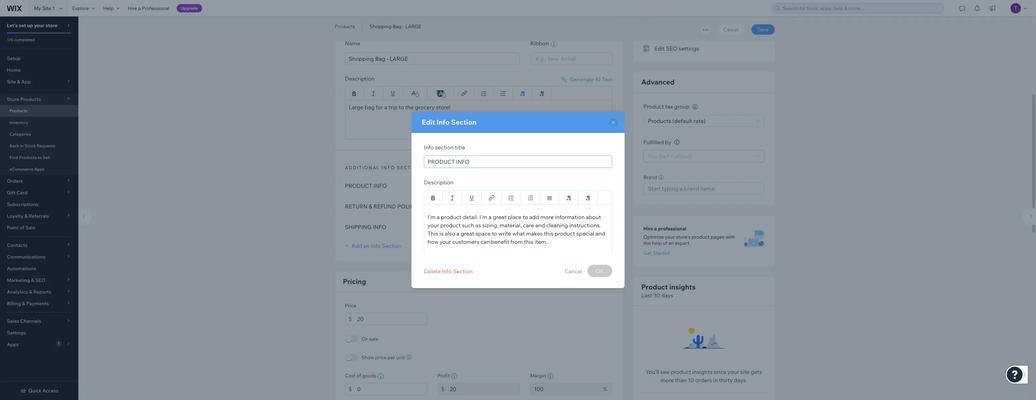 Task type: describe. For each thing, give the bounding box(es) containing it.
0 horizontal spatial cancel button
[[565, 265, 583, 278]]

cost of goods
[[345, 373, 377, 379]]

shipping
[[345, 224, 372, 231]]

shopping
[[370, 23, 392, 30]]

save button
[[752, 24, 775, 35]]

false text field
[[345, 100, 613, 139]]

up
[[27, 22, 33, 29]]

product inside optimize your store's product pages with the help of an expert.
[[692, 234, 710, 241]]

a up is
[[437, 214, 440, 221]]

add
[[530, 214, 539, 221]]

Select box search field
[[536, 53, 607, 64]]

sell
[[43, 155, 50, 160]]

about
[[586, 214, 601, 221]]

(self
[[659, 153, 670, 160]]

1/6
[[7, 37, 13, 42]]

categories link
[[0, 129, 78, 140]]

0 horizontal spatial and
[[536, 222, 545, 229]]

write
[[499, 230, 511, 237]]

help
[[652, 241, 662, 247]]

group
[[675, 103, 690, 110]]

1 horizontal spatial products link
[[331, 23, 359, 30]]

profit
[[438, 373, 450, 379]]

products down "product tax group" at the right of page
[[648, 118, 672, 124]]

an inside optimize your store's product pages with the help of an expert.
[[669, 241, 674, 247]]

delete info section button
[[424, 265, 473, 278]]

gets
[[751, 369, 762, 376]]

large
[[406, 23, 422, 30]]

sizing,
[[483, 222, 499, 229]]

back in stock requests link
[[0, 140, 78, 152]]

customers
[[453, 239, 480, 245]]

1 vertical spatial and
[[596, 230, 606, 237]]

edit seo settings button
[[644, 44, 700, 53]]

info tooltip image for profit
[[452, 374, 458, 380]]

&
[[369, 203, 372, 210]]

professional
[[658, 226, 687, 232]]

0 vertical spatial cancel
[[724, 26, 739, 33]]

in inside sidebar element
[[20, 143, 24, 149]]

the for grocery
[[405, 104, 414, 111]]

upgrade
[[181, 6, 198, 11]]

is
[[440, 230, 444, 237]]

cleaning
[[547, 222, 568, 229]]

optimize
[[644, 234, 664, 241]]

on sale
[[362, 336, 379, 342]]

of for goods
[[357, 373, 361, 379]]

what
[[513, 230, 525, 237]]

info for product info
[[374, 182, 387, 189]]

refund
[[374, 203, 396, 210]]

ok button
[[588, 265, 613, 277]]

insights inside product insights last 30 days
[[670, 283, 696, 292]]

by
[[665, 139, 672, 146]]

info inside form
[[371, 243, 381, 250]]

settings
[[679, 45, 700, 52]]

return & refund policy
[[345, 203, 418, 210]]

0 horizontal spatial cancel
[[565, 268, 583, 275]]

of for sale
[[20, 225, 24, 231]]

info section title
[[424, 144, 465, 151]]

promote image
[[644, 32, 651, 38]]

to left add
[[523, 214, 528, 221]]

info for basic
[[364, 22, 377, 28]]

add an info section link
[[345, 243, 402, 250]]

product
[[345, 182, 372, 189]]

to inside sidebar element
[[38, 155, 42, 160]]

optimize your store's product pages with the help of an expert.
[[644, 234, 736, 247]]

requests
[[37, 143, 55, 149]]

once
[[714, 369, 727, 376]]

product insights last 30 days
[[642, 283, 696, 299]]

additional
[[345, 165, 380, 170]]

price
[[345, 303, 357, 309]]

store products
[[7, 96, 41, 103]]

help button
[[99, 0, 124, 17]]

$ for on sale
[[349, 316, 352, 323]]

1/6 completed
[[7, 37, 35, 42]]

info tooltip image for margin
[[548, 374, 554, 380]]

$ down cost
[[349, 386, 352, 393]]

your up this
[[428, 222, 439, 229]]

subscriptions
[[7, 202, 38, 208]]

for
[[376, 104, 383, 111]]

to inside text field
[[399, 104, 404, 111]]

product inside you'll see product insights once your site gets more than 10 orders in thirty days.
[[671, 369, 692, 376]]

1 vertical spatial this
[[544, 230, 554, 237]]

show
[[362, 355, 374, 361]]

information
[[555, 214, 585, 221]]

Start typing a brand name field
[[646, 183, 762, 195]]

a up optimize
[[655, 226, 657, 232]]

create
[[655, 17, 672, 24]]

to down sizing,
[[492, 230, 497, 237]]

special
[[577, 230, 595, 237]]

point of sale link
[[0, 222, 78, 234]]

inventory link
[[0, 117, 78, 129]]

professional
[[142, 5, 169, 11]]

products (default rate)
[[648, 118, 706, 124]]

hire a professional
[[128, 5, 169, 11]]

30
[[654, 293, 661, 299]]

generate ai text
[[570, 76, 613, 83]]

can
[[481, 239, 490, 245]]

description inside form
[[345, 75, 375, 82]]

section for edit info section
[[451, 118, 477, 126]]

store!
[[436, 104, 451, 111]]

edit for edit info section
[[422, 118, 435, 126]]

my
[[34, 5, 41, 11]]

point of sale
[[7, 225, 35, 231]]

a right also
[[457, 230, 460, 237]]

get started link
[[644, 251, 670, 257]]

basic
[[345, 22, 362, 28]]

automations link
[[0, 263, 78, 275]]

name
[[345, 40, 360, 47]]

care
[[523, 222, 534, 229]]

you
[[648, 153, 658, 160]]

you'll
[[646, 369, 660, 376]]

products up ecommerce apps
[[19, 155, 37, 160]]

coupon
[[673, 17, 693, 24]]

goods
[[362, 373, 377, 379]]

sale
[[25, 225, 35, 231]]

your inside optimize your store's product pages with the help of an expert.
[[665, 234, 675, 241]]

large bag for a trip to the grocery store!
[[349, 104, 451, 111]]

brand
[[644, 175, 657, 181]]

insights inside you'll see product insights once your site gets more than 10 orders in thirty days.
[[693, 369, 713, 376]]

e.g., Tech Specs text field
[[424, 156, 613, 168]]

sidebar element
[[0, 17, 78, 401]]

how
[[428, 239, 439, 245]]

info inside button
[[442, 268, 452, 275]]

automations
[[7, 266, 36, 272]]

back
[[10, 143, 19, 149]]

ok
[[596, 268, 604, 275]]



Task type: vqa. For each thing, say whether or not it's contained in the screenshot.
info to the left
yes



Task type: locate. For each thing, give the bounding box(es) containing it.
edit info section
[[422, 118, 477, 126]]

1 vertical spatial hire
[[644, 226, 654, 232]]

hire right help button
[[128, 5, 137, 11]]

info tooltip image
[[693, 105, 698, 110], [675, 140, 680, 145], [452, 374, 458, 380], [548, 374, 554, 380]]

info right add
[[371, 243, 381, 250]]

the inside text field
[[405, 104, 414, 111]]

$ down profit
[[441, 386, 445, 393]]

product for insights
[[642, 283, 668, 292]]

cancel left ok button
[[565, 268, 583, 275]]

save
[[758, 26, 769, 33]]

product left tax at the top of page
[[644, 103, 664, 110]]

add an info section
[[350, 243, 402, 250]]

$ for %
[[441, 386, 445, 393]]

info tooltip image right profit
[[452, 374, 458, 380]]

0 vertical spatial info
[[364, 22, 377, 28]]

sale
[[370, 336, 379, 342]]

product info
[[345, 182, 387, 189]]

0 horizontal spatial info
[[364, 22, 377, 28]]

home
[[7, 67, 21, 73]]

store products button
[[0, 94, 78, 105]]

find products to sell link
[[0, 152, 78, 164]]

0 vertical spatial and
[[536, 222, 545, 229]]

0 vertical spatial hire
[[128, 5, 137, 11]]

0 horizontal spatial great
[[461, 230, 475, 237]]

1 vertical spatial insights
[[693, 369, 713, 376]]

such
[[462, 222, 474, 229]]

1 horizontal spatial cancel
[[724, 26, 739, 33]]

products inside popup button
[[20, 96, 41, 103]]

2 horizontal spatial this
[[678, 31, 688, 38]]

1 vertical spatial more
[[661, 377, 674, 384]]

section for delete info section
[[453, 268, 473, 275]]

to right 'trip' at the top
[[399, 104, 404, 111]]

2 horizontal spatial of
[[663, 241, 668, 247]]

delete info section
[[424, 268, 473, 275]]

cancel left save
[[724, 26, 739, 33]]

instructions.
[[570, 222, 601, 229]]

margin
[[531, 373, 546, 379]]

0 vertical spatial edit
[[655, 45, 665, 52]]

1 horizontal spatial great
[[493, 214, 507, 221]]

bag
[[393, 23, 402, 30]]

info up add an info section
[[373, 224, 387, 231]]

completed
[[14, 37, 35, 42]]

edit for edit seo settings
[[655, 45, 665, 52]]

site
[[741, 369, 750, 376]]

products up inventory
[[10, 108, 27, 114]]

of left sale
[[20, 225, 24, 231]]

edit inside button
[[655, 45, 665, 52]]

also
[[445, 230, 455, 237]]

form
[[75, 0, 1037, 401]]

1 horizontal spatial i'm
[[480, 214, 488, 221]]

days.
[[735, 377, 748, 384]]

0 horizontal spatial products link
[[0, 105, 78, 117]]

description up large
[[345, 75, 375, 82]]

home link
[[0, 64, 78, 76]]

to left sell
[[38, 155, 42, 160]]

in down once
[[714, 377, 718, 384]]

0 vertical spatial info
[[374, 182, 387, 189]]

ecommerce apps
[[10, 167, 45, 172]]

0 horizontal spatial i'm
[[428, 214, 436, 221]]

None text field
[[450, 383, 520, 396], [531, 383, 600, 396], [450, 383, 520, 396], [531, 383, 600, 396]]

the inside optimize your store's product pages with the help of an expert.
[[644, 241, 651, 247]]

as
[[476, 222, 481, 229]]

1 horizontal spatial of
[[357, 373, 361, 379]]

quick
[[28, 388, 42, 395]]

product up '30'
[[642, 283, 668, 292]]

1 vertical spatial cancel button
[[565, 265, 583, 278]]

cancel button left ok button
[[565, 265, 583, 278]]

1 i'm from the left
[[428, 214, 436, 221]]

0 horizontal spatial hire
[[128, 5, 137, 11]]

an
[[669, 241, 674, 247], [364, 243, 370, 250]]

hire for hire a professional
[[644, 226, 654, 232]]

back in stock requests
[[10, 143, 55, 149]]

in inside you'll see product insights once your site gets more than 10 orders in thirty days.
[[714, 377, 718, 384]]

1 vertical spatial description
[[424, 179, 454, 186]]

info tooltip image
[[378, 374, 384, 380]]

info tooltip image for fulfilled by
[[675, 140, 680, 145]]

info left section
[[424, 144, 434, 151]]

in right back
[[20, 143, 24, 149]]

1 vertical spatial the
[[644, 241, 651, 247]]

of
[[20, 225, 24, 231], [663, 241, 668, 247], [357, 373, 361, 379]]

insights up days at right
[[670, 283, 696, 292]]

1 horizontal spatial this
[[544, 230, 554, 237]]

0 horizontal spatial more
[[541, 214, 554, 221]]

0 vertical spatial the
[[405, 104, 414, 111]]

more right add
[[541, 214, 554, 221]]

1 horizontal spatial hire
[[644, 226, 654, 232]]

your up thirty
[[728, 369, 739, 376]]

of inside optimize your store's product pages with the help of an expert.
[[663, 241, 668, 247]]

0 vertical spatial of
[[20, 225, 24, 231]]

info for shipping info
[[373, 224, 387, 231]]

benefit
[[491, 239, 510, 245]]

setup link
[[0, 53, 78, 64]]

1 vertical spatial in
[[714, 377, 718, 384]]

1 horizontal spatial an
[[669, 241, 674, 247]]

0 vertical spatial description
[[345, 75, 375, 82]]

site
[[42, 5, 51, 11]]

section up title
[[451, 118, 477, 126]]

Search for tools, apps, help & more... field
[[781, 3, 942, 13]]

1 horizontal spatial info
[[382, 165, 395, 170]]

0 vertical spatial product
[[644, 103, 664, 110]]

1 vertical spatial edit
[[422, 118, 435, 126]]

makes
[[527, 230, 543, 237]]

1 vertical spatial info
[[382, 165, 395, 170]]

products link down store products
[[0, 105, 78, 117]]

1 vertical spatial product
[[642, 283, 668, 292]]

info right basic
[[364, 22, 377, 28]]

this up item.
[[544, 230, 554, 237]]

pages
[[711, 234, 725, 241]]

i'm up this
[[428, 214, 436, 221]]

on
[[362, 336, 369, 342]]

products right store
[[20, 96, 41, 103]]

and up makes
[[536, 222, 545, 229]]

great
[[493, 214, 507, 221], [461, 230, 475, 237]]

-
[[403, 23, 404, 30]]

your
[[34, 22, 44, 29], [428, 222, 439, 229], [665, 234, 675, 241], [440, 239, 451, 245], [728, 369, 739, 376]]

your down is
[[440, 239, 451, 245]]

hire inside form
[[644, 226, 654, 232]]

info down additional info sections
[[374, 182, 387, 189]]

categories
[[10, 132, 31, 137]]

a right for
[[385, 104, 388, 111]]

an left expert. at right bottom
[[669, 241, 674, 247]]

more
[[541, 214, 554, 221], [661, 377, 674, 384]]

more inside you'll see product insights once your site gets more than 10 orders in thirty days.
[[661, 377, 674, 384]]

a inside hire a professional link
[[138, 5, 141, 11]]

info for additional
[[382, 165, 395, 170]]

promote
[[655, 31, 677, 38]]

1 vertical spatial cancel
[[565, 268, 583, 275]]

1 horizontal spatial more
[[661, 377, 674, 384]]

2 vertical spatial this
[[524, 239, 534, 245]]

1 vertical spatial great
[[461, 230, 475, 237]]

section down "shipping info" on the left bottom of page
[[382, 243, 402, 250]]

0 horizontal spatial description
[[345, 75, 375, 82]]

0 vertical spatial cancel button
[[718, 24, 745, 35]]

ai
[[596, 76, 601, 83]]

this down makes
[[524, 239, 534, 245]]

edit left seo
[[655, 45, 665, 52]]

stock
[[25, 143, 36, 149]]

unit
[[396, 355, 405, 361]]

0 horizontal spatial edit
[[422, 118, 435, 126]]

0 vertical spatial great
[[493, 214, 507, 221]]

the left grocery
[[405, 104, 414, 111]]

0 horizontal spatial the
[[405, 104, 414, 111]]

description down the sections on the top
[[424, 179, 454, 186]]

1 vertical spatial section
[[382, 243, 402, 250]]

2 i'm from the left
[[480, 214, 488, 221]]

promote coupon image
[[644, 18, 651, 24]]

$ down price
[[349, 316, 352, 323]]

1 vertical spatial info
[[373, 224, 387, 231]]

info tooltip image right margin
[[548, 374, 554, 380]]

ecommerce apps link
[[0, 164, 78, 175]]

product inside product insights last 30 days
[[642, 283, 668, 292]]

info left the sections on the top
[[382, 165, 395, 170]]

section inside form
[[382, 243, 402, 250]]

products link
[[331, 23, 359, 30], [0, 105, 78, 117]]

products link up name
[[331, 23, 359, 30]]

the for help
[[644, 241, 651, 247]]

info right delete
[[442, 268, 452, 275]]

your down professional
[[665, 234, 675, 241]]

0 vertical spatial products link
[[331, 23, 359, 30]]

bag
[[365, 104, 375, 111]]

product inside button
[[689, 31, 709, 38]]

i'm up as
[[480, 214, 488, 221]]

0 horizontal spatial an
[[364, 243, 370, 250]]

a left professional
[[138, 5, 141, 11]]

0 vertical spatial in
[[20, 143, 24, 149]]

form containing advanced
[[75, 0, 1037, 401]]

my site 1
[[34, 5, 55, 11]]

your inside you'll see product insights once your site gets more than 10 orders in thirty days.
[[728, 369, 739, 376]]

rate)
[[694, 118, 706, 124]]

0 vertical spatial section
[[451, 118, 477, 126]]

1 horizontal spatial edit
[[655, 45, 665, 52]]

more inside i'm a product detail. i'm a great place to add more information about your product such as sizing, material, care and cleaning instructions. this is also a great space to write what makes this product special and how your customers can benefit from this item.
[[541, 214, 554, 221]]

sections
[[397, 165, 426, 170]]

info tooltip image right the group
[[693, 105, 698, 110]]

of right help
[[663, 241, 668, 247]]

add
[[352, 243, 362, 250]]

from
[[511, 239, 523, 245]]

this down coupon
[[678, 31, 688, 38]]

i'm a product detail. i'm a great place to add more information about your product such as sizing, material, care and cleaning instructions. this is also a great space to write what makes this product special and how your customers can benefit from this item.
[[428, 214, 606, 245]]

0 vertical spatial this
[[678, 31, 688, 38]]

0 vertical spatial insights
[[670, 283, 696, 292]]

Add a product name text field
[[345, 52, 520, 65]]

policy
[[398, 203, 418, 210]]

info
[[374, 182, 387, 189], [373, 224, 387, 231]]

info
[[364, 22, 377, 28], [382, 165, 395, 170]]

1 horizontal spatial the
[[644, 241, 651, 247]]

section down customers
[[453, 268, 473, 275]]

product for tax
[[644, 103, 664, 110]]

great up sizing,
[[493, 214, 507, 221]]

seo settings image
[[644, 46, 651, 52]]

hire for hire a professional
[[128, 5, 137, 11]]

orders
[[696, 377, 712, 384]]

the left help
[[644, 241, 651, 247]]

1 horizontal spatial and
[[596, 230, 606, 237]]

1 horizontal spatial in
[[714, 377, 718, 384]]

and right special
[[596, 230, 606, 237]]

insights up orders
[[693, 369, 713, 376]]

cancel button left save
[[718, 24, 745, 35]]

trip
[[389, 104, 398, 111]]

show price per unit
[[362, 355, 405, 361]]

a up sizing,
[[489, 214, 492, 221]]

create coupon
[[655, 17, 693, 24]]

than
[[676, 377, 687, 384]]

0 horizontal spatial in
[[20, 143, 24, 149]]

this inside button
[[678, 31, 688, 38]]

advanced
[[642, 78, 675, 86]]

None text field
[[357, 313, 428, 326], [357, 383, 428, 396], [357, 313, 428, 326], [357, 383, 428, 396]]

1 horizontal spatial cancel button
[[718, 24, 745, 35]]

info tooltip image right by
[[675, 140, 680, 145]]

a inside large bag for a trip to the grocery store! text field
[[385, 104, 388, 111]]

a
[[138, 5, 141, 11], [385, 104, 388, 111], [437, 214, 440, 221], [489, 214, 492, 221], [655, 226, 657, 232], [457, 230, 460, 237]]

hire up optimize
[[644, 226, 654, 232]]

1 horizontal spatial description
[[424, 179, 454, 186]]

products up name
[[335, 23, 355, 30]]

of right cost
[[357, 373, 361, 379]]

in
[[20, 143, 24, 149], [714, 377, 718, 384]]

0 horizontal spatial of
[[20, 225, 24, 231]]

pricing
[[343, 277, 366, 286]]

an right add
[[364, 243, 370, 250]]

seo
[[666, 45, 678, 52]]

0 vertical spatial more
[[541, 214, 554, 221]]

0 horizontal spatial this
[[524, 239, 534, 245]]

with
[[726, 234, 736, 241]]

1 vertical spatial products link
[[0, 105, 78, 117]]

section inside button
[[453, 268, 473, 275]]

more down see
[[661, 377, 674, 384]]

last
[[642, 293, 653, 299]]

%
[[603, 386, 608, 393]]

text
[[602, 76, 613, 83]]

1 vertical spatial of
[[663, 241, 668, 247]]

info down store!
[[437, 118, 450, 126]]

of inside sidebar element
[[20, 225, 24, 231]]

your inside sidebar element
[[34, 22, 44, 29]]

2 vertical spatial of
[[357, 373, 361, 379]]

great down such
[[461, 230, 475, 237]]

started
[[653, 251, 670, 257]]

additional info sections
[[345, 165, 426, 170]]

you'll see product insights once your site gets more than 10 orders in thirty days.
[[646, 369, 762, 384]]

your right the up
[[34, 22, 44, 29]]

false text field
[[424, 204, 613, 255]]

return
[[345, 203, 368, 210]]

product
[[644, 103, 664, 110], [642, 283, 668, 292]]

help
[[103, 5, 114, 11]]

(default
[[673, 118, 693, 124]]

2 vertical spatial section
[[453, 268, 473, 275]]

edit down grocery
[[422, 118, 435, 126]]

product tax group
[[644, 103, 691, 110]]

and
[[536, 222, 545, 229], [596, 230, 606, 237]]



